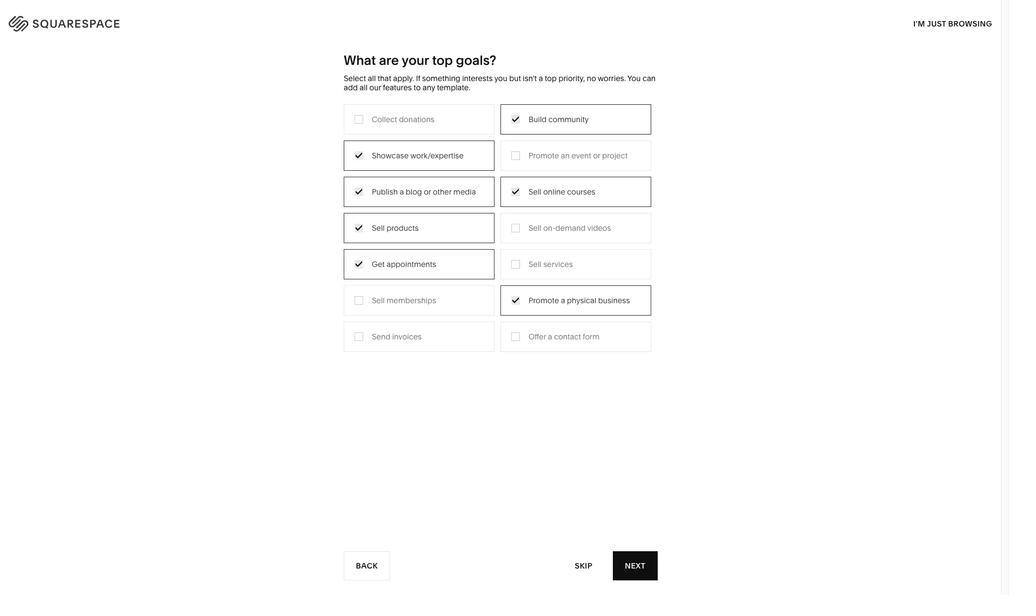 Task type: describe. For each thing, give the bounding box(es) containing it.
& for decor
[[528, 150, 533, 160]]

community
[[548, 114, 589, 124]]

non-
[[326, 199, 344, 209]]

services
[[321, 166, 352, 176]]

business
[[598, 295, 630, 305]]

build
[[529, 114, 547, 124]]

a inside what are your top goals? select all that apply. if something interests you but isn't a top priority, no worries. you can add all our features to any template.
[[539, 74, 543, 83]]

podcasts
[[421, 183, 454, 192]]

sell for sell on-demand videos
[[529, 223, 541, 233]]

donations
[[399, 114, 435, 124]]

sell on-demand videos
[[529, 223, 611, 233]]

squarespace logo image
[[22, 13, 142, 30]]

real estate & properties
[[390, 231, 475, 241]]

no
[[587, 74, 596, 83]]

promote for promote a physical business
[[529, 295, 559, 305]]

event
[[571, 151, 591, 160]]

any
[[423, 83, 435, 92]]

or for event
[[593, 151, 600, 160]]

professional
[[276, 166, 319, 176]]

real estate & properties link
[[390, 231, 485, 241]]

offer
[[529, 332, 546, 341]]

estate
[[407, 231, 429, 241]]

that
[[378, 74, 391, 83]]

priority,
[[559, 74, 585, 83]]

or for blog
[[424, 187, 431, 197]]

real
[[390, 231, 406, 241]]

you
[[627, 74, 641, 83]]

but
[[509, 74, 521, 83]]

all left that
[[368, 74, 376, 83]]

add
[[344, 83, 358, 92]]

home
[[504, 150, 526, 160]]

& for non-
[[319, 199, 324, 209]]

lusaka image
[[360, 370, 641, 595]]

collect
[[372, 114, 397, 124]]

restaurants
[[390, 166, 432, 176]]

events link
[[390, 199, 424, 209]]

events
[[390, 199, 414, 209]]

form
[[583, 332, 600, 341]]

sell online courses
[[529, 187, 595, 197]]

isn't
[[523, 74, 537, 83]]

skip button
[[563, 551, 605, 581]]

1 vertical spatial top
[[545, 74, 557, 83]]

just
[[927, 19, 946, 28]]

lusaka element
[[360, 370, 641, 595]]

fitness
[[504, 183, 529, 192]]

collect donations
[[372, 114, 435, 124]]

memberships
[[387, 295, 436, 305]]

& for podcasts
[[414, 183, 419, 192]]

publish a blog or other media
[[372, 187, 476, 197]]

are
[[379, 52, 399, 68]]

your
[[402, 52, 429, 68]]

media & podcasts link
[[390, 183, 464, 192]]

next
[[625, 561, 645, 570]]

nature
[[504, 166, 528, 176]]

other
[[433, 187, 452, 197]]

something
[[422, 74, 460, 83]]

i'm just browsing
[[913, 19, 992, 28]]

professional services
[[276, 166, 352, 176]]

i'm
[[913, 19, 925, 28]]

home & decor
[[504, 150, 556, 160]]

what are your top goals? select all that apply. if something interests you but isn't a top priority, no worries. you can add all our features to any template.
[[344, 52, 656, 92]]

on-
[[543, 223, 556, 233]]

fitness link
[[504, 183, 540, 192]]

to
[[414, 83, 421, 92]]

sell services
[[529, 259, 573, 269]]



Task type: vqa. For each thing, say whether or not it's contained in the screenshot.
Start with a flexible designer template or build your own, then customize to fit your style and professional needs using our drag-and-drop website builder.
no



Task type: locate. For each thing, give the bounding box(es) containing it.
showcase
[[372, 151, 409, 160]]

demand
[[556, 223, 586, 233]]

& right nature on the top of the page
[[530, 166, 535, 176]]

promote a physical business
[[529, 295, 630, 305]]

products
[[387, 223, 419, 233]]

sell left "memberships"
[[372, 295, 385, 305]]

blog
[[406, 187, 422, 197]]

you
[[494, 74, 507, 83]]

sell left real
[[372, 223, 385, 233]]

a right offer
[[548, 332, 552, 341]]

sell left on-
[[529, 223, 541, 233]]

1 horizontal spatial or
[[593, 151, 600, 160]]

courses
[[567, 187, 595, 197]]

promote up nature & animals link
[[529, 151, 559, 160]]

nature & animals
[[504, 166, 565, 176]]

browsing
[[948, 19, 992, 28]]

professional services link
[[276, 166, 362, 176]]

sell left services
[[529, 259, 541, 269]]

back button
[[344, 551, 391, 580]]

animals
[[536, 166, 565, 176]]

home & decor link
[[504, 150, 567, 160]]

top up something
[[432, 52, 453, 68]]

worries.
[[598, 74, 626, 83]]

& left non-
[[319, 199, 324, 209]]

send
[[372, 332, 390, 341]]

community & non-profits link
[[276, 199, 377, 209]]

1 promote from the top
[[529, 151, 559, 160]]

sell for sell services
[[529, 259, 541, 269]]

media
[[390, 183, 412, 192]]

1 horizontal spatial top
[[545, 74, 557, 83]]

top right isn't
[[545, 74, 557, 83]]

an
[[561, 151, 570, 160]]

& right home
[[528, 150, 533, 160]]

promote
[[529, 151, 559, 160], [529, 295, 559, 305]]

promote for promote an event or project
[[529, 151, 559, 160]]

contact
[[554, 332, 581, 341]]

2 promote from the top
[[529, 295, 559, 305]]

features
[[383, 83, 412, 92]]

goals?
[[456, 52, 496, 68]]

get
[[372, 259, 385, 269]]

a left physical
[[561, 295, 565, 305]]

apply.
[[393, 74, 414, 83]]

or
[[593, 151, 600, 160], [424, 187, 431, 197]]

all
[[368, 74, 376, 83], [360, 83, 368, 92]]

videos
[[587, 223, 611, 233]]

weddings
[[390, 215, 426, 225]]

online
[[543, 187, 565, 197]]

i'm just browsing link
[[913, 9, 992, 38]]

services
[[543, 259, 573, 269]]

a up events
[[400, 187, 404, 197]]

next button
[[613, 551, 657, 580]]

1 vertical spatial promote
[[529, 295, 559, 305]]

sell left online
[[529, 187, 541, 197]]

interests
[[462, 74, 493, 83]]

0 vertical spatial or
[[593, 151, 600, 160]]

publish
[[372, 187, 398, 197]]

project
[[602, 151, 628, 160]]

showcase work/expertise
[[372, 151, 464, 160]]

sell for sell memberships
[[372, 295, 385, 305]]

community & non-profits
[[276, 199, 366, 209]]

promote an event or project
[[529, 151, 628, 160]]

can
[[643, 74, 656, 83]]

template.
[[437, 83, 470, 92]]

sell
[[529, 187, 541, 197], [372, 223, 385, 233], [529, 223, 541, 233], [529, 259, 541, 269], [372, 295, 385, 305]]

decor
[[534, 150, 556, 160]]

if
[[416, 74, 420, 83]]

a for publish a blog or other media
[[400, 187, 404, 197]]

0 horizontal spatial or
[[424, 187, 431, 197]]

what
[[344, 52, 376, 68]]

or right blog
[[424, 187, 431, 197]]

or right event at top
[[593, 151, 600, 160]]

build community
[[529, 114, 589, 124]]

squarespace logo link
[[22, 13, 215, 30]]

select
[[344, 74, 366, 83]]

offer a contact form
[[529, 332, 600, 341]]

community
[[276, 199, 317, 209]]

sell memberships
[[372, 295, 436, 305]]

sell products
[[372, 223, 419, 233]]

0 vertical spatial promote
[[529, 151, 559, 160]]

appointments
[[387, 259, 436, 269]]

travel link
[[390, 150, 422, 160]]

a for promote a physical business
[[561, 295, 565, 305]]

profits
[[344, 199, 366, 209]]

0 vertical spatial top
[[432, 52, 453, 68]]

all left our
[[360, 83, 368, 92]]

1 vertical spatial or
[[424, 187, 431, 197]]

our
[[369, 83, 381, 92]]

sell for sell products
[[372, 223, 385, 233]]

a right isn't
[[539, 74, 543, 83]]

0 horizontal spatial top
[[432, 52, 453, 68]]

& right estate at top left
[[431, 231, 436, 241]]

top
[[432, 52, 453, 68], [545, 74, 557, 83]]

sell for sell online courses
[[529, 187, 541, 197]]

skip
[[575, 561, 593, 570]]

&
[[528, 150, 533, 160], [530, 166, 535, 176], [414, 183, 419, 192], [319, 199, 324, 209], [431, 231, 436, 241]]

& right media on the top of page
[[414, 183, 419, 192]]

invoices
[[392, 332, 422, 341]]

media
[[453, 187, 476, 197]]

promote up offer
[[529, 295, 559, 305]]

back
[[356, 561, 378, 570]]

a for offer a contact form
[[548, 332, 552, 341]]

physical
[[567, 295, 596, 305]]

& for animals
[[530, 166, 535, 176]]

restaurants link
[[390, 166, 443, 176]]

send invoices
[[372, 332, 422, 341]]

nature & animals link
[[504, 166, 576, 176]]

media & podcasts
[[390, 183, 454, 192]]

get appointments
[[372, 259, 436, 269]]



